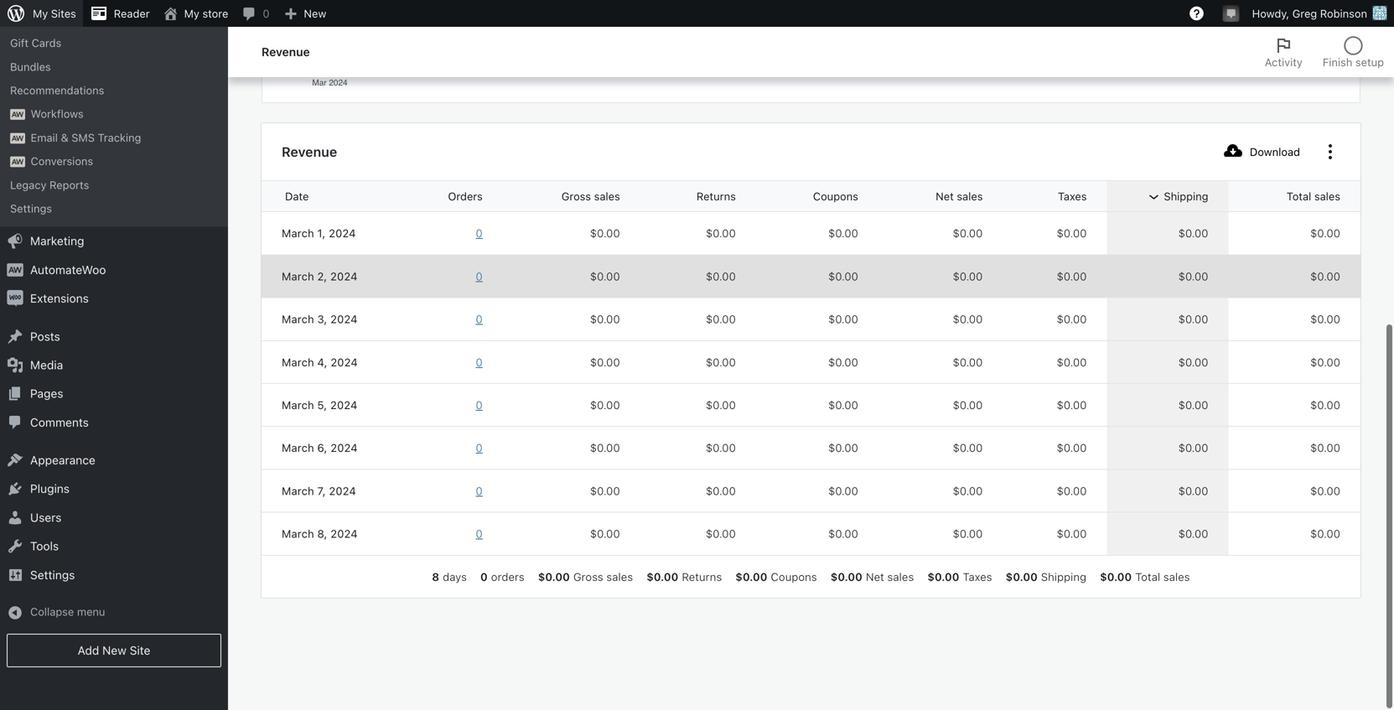 Task type: locate. For each thing, give the bounding box(es) containing it.
shipping
[[1164, 192, 1209, 204], [1041, 572, 1087, 585]]

legacy
[[10, 180, 47, 193]]

1 vertical spatial net
[[866, 572, 885, 585]]

automatewoo element
[[10, 111, 25, 122], [10, 134, 25, 145], [10, 158, 25, 169]]

2024
[[329, 229, 356, 241], [330, 272, 358, 284], [330, 315, 358, 327], [331, 357, 358, 370], [330, 400, 358, 413], [331, 443, 358, 456], [329, 486, 356, 499], [331, 529, 358, 542]]

march left 7, at the left of the page
[[282, 486, 314, 499]]

tab list
[[1255, 27, 1394, 77]]

new
[[304, 7, 327, 20], [102, 645, 127, 659]]

settings link up marketing link
[[0, 198, 228, 222]]

5 march from the top
[[282, 400, 314, 413]]

posts
[[30, 331, 60, 345]]

3 automatewoo element from the top
[[10, 158, 25, 169]]

1 automatewoo element from the top
[[10, 111, 25, 122]]

8 march from the top
[[282, 529, 314, 542]]

1 horizontal spatial new
[[304, 7, 327, 20]]

2024 right 2,
[[330, 272, 358, 284]]

march for march 8, 2024
[[282, 529, 314, 542]]

sales inside button
[[594, 192, 620, 204]]

1 march from the top
[[282, 229, 314, 241]]

0 vertical spatial shipping
[[1164, 192, 1209, 204]]

1 horizontal spatial taxes
[[1058, 192, 1087, 204]]

finish setup button
[[1313, 27, 1394, 77]]

my
[[33, 7, 48, 20], [184, 7, 199, 20]]

my for my sites
[[33, 7, 48, 20]]

gross
[[562, 192, 591, 204], [574, 572, 604, 585]]

media link
[[0, 353, 228, 381]]

my store link
[[157, 0, 235, 27]]

activity button
[[1255, 27, 1313, 77]]

conversions link
[[0, 151, 228, 175]]

days
[[443, 572, 467, 585]]

1 vertical spatial automatewoo element
[[10, 134, 25, 145]]

1 vertical spatial settings link
[[0, 562, 228, 591]]

choose which values to display image
[[1321, 144, 1341, 164]]

0 link for march 4, 2024
[[413, 356, 483, 371]]

6 march from the top
[[282, 443, 314, 456]]

0 vertical spatial revenue
[[262, 45, 310, 59]]

appearance
[[30, 455, 95, 469]]

5,
[[317, 400, 327, 413]]

media
[[30, 360, 63, 374]]

my left sites
[[33, 7, 48, 20]]

march 7, 2024
[[282, 486, 356, 499]]

my sites
[[33, 7, 76, 20]]

tools link
[[0, 534, 228, 562]]

0 vertical spatial new
[[304, 7, 327, 20]]

total sales button
[[1243, 183, 1361, 213]]

pages link
[[0, 381, 228, 410]]

0 horizontal spatial shipping
[[1041, 572, 1087, 585]]

comments link
[[0, 410, 228, 439]]

$0.00 taxes
[[928, 572, 993, 585]]

0 for march 2, 2024
[[476, 272, 483, 284]]

march left "8,"
[[282, 529, 314, 542]]

2024 right 6,
[[331, 443, 358, 456]]

0 vertical spatial automatewoo element
[[10, 111, 25, 122]]

0 horizontal spatial new
[[102, 645, 127, 659]]

march left 4,
[[282, 357, 314, 370]]

automatewoo element inside the email & sms tracking link
[[10, 134, 25, 145]]

coupons button
[[770, 183, 879, 213]]

1 my from the left
[[33, 7, 48, 20]]

legacy reports link
[[0, 175, 228, 198]]

0 vertical spatial total
[[1287, 192, 1312, 204]]

march for march 2, 2024
[[282, 272, 314, 284]]

automatewoo element for email & sms tracking
[[10, 134, 25, 145]]

returns button
[[653, 183, 756, 213]]

reports
[[50, 180, 89, 193]]

march
[[282, 229, 314, 241], [282, 272, 314, 284], [282, 315, 314, 327], [282, 357, 314, 370], [282, 400, 314, 413], [282, 443, 314, 456], [282, 486, 314, 499], [282, 529, 314, 542]]

$0.00 total sales
[[1100, 572, 1190, 585]]

marketing link
[[0, 229, 228, 257]]

returns
[[697, 192, 736, 204], [682, 572, 722, 585]]

automatewoo element up legacy
[[10, 158, 25, 169]]

orders
[[448, 192, 483, 204]]

taxes
[[1058, 192, 1087, 204], [963, 572, 993, 585]]

revenue up the 'date' button
[[282, 146, 337, 161]]

workflows
[[31, 109, 84, 122]]

revenue down new link
[[262, 45, 310, 59]]

$0.00
[[590, 229, 620, 241], [706, 229, 736, 241], [829, 229, 859, 241], [953, 229, 983, 241], [1057, 229, 1087, 241], [1179, 229, 1209, 241], [1311, 229, 1341, 241], [590, 272, 620, 284], [706, 272, 736, 284], [829, 272, 859, 284], [953, 272, 983, 284], [1057, 272, 1087, 284], [1179, 272, 1209, 284], [1311, 272, 1341, 284], [590, 315, 620, 327], [706, 315, 736, 327], [829, 315, 859, 327], [953, 315, 983, 327], [1057, 315, 1087, 327], [1179, 315, 1209, 327], [1311, 315, 1341, 327], [590, 357, 620, 370], [706, 357, 736, 370], [829, 357, 859, 370], [953, 357, 983, 370], [1057, 357, 1087, 370], [1179, 357, 1209, 370], [1311, 357, 1341, 370], [590, 400, 620, 413], [706, 400, 736, 413], [829, 400, 859, 413], [953, 400, 983, 413], [1057, 400, 1087, 413], [1179, 400, 1209, 413], [1311, 400, 1341, 413], [590, 443, 620, 456], [706, 443, 736, 456], [829, 443, 859, 456], [953, 443, 983, 456], [1057, 443, 1087, 456], [1179, 443, 1209, 456], [1311, 443, 1341, 456], [590, 486, 620, 499], [706, 486, 736, 499], [829, 486, 859, 499], [953, 486, 983, 499], [1057, 486, 1087, 499], [1179, 486, 1209, 499], [1311, 486, 1341, 499], [590, 529, 620, 542], [706, 529, 736, 542], [829, 529, 859, 542], [953, 529, 983, 542], [1057, 529, 1087, 542], [1179, 529, 1209, 542], [1311, 529, 1341, 542], [538, 572, 570, 585], [647, 572, 679, 585], [736, 572, 768, 585], [831, 572, 863, 585], [928, 572, 960, 585], [1006, 572, 1038, 585], [1100, 572, 1132, 585]]

collapse
[[30, 607, 74, 620]]

robinson
[[1320, 7, 1368, 20]]

net inside net sales button
[[936, 192, 954, 204]]

0 vertical spatial settings
[[10, 204, 52, 216]]

my sites link
[[0, 0, 83, 27]]

automatewoo element inside the workflows link
[[10, 111, 25, 122]]

0 vertical spatial returns
[[697, 192, 736, 204]]

2024 right "8,"
[[331, 529, 358, 542]]

march 5, 2024
[[282, 400, 358, 413]]

1 vertical spatial shipping
[[1041, 572, 1087, 585]]

0 vertical spatial net
[[936, 192, 954, 204]]

3 march from the top
[[282, 315, 314, 327]]

march for march 1, 2024
[[282, 229, 314, 241]]

march left 2,
[[282, 272, 314, 284]]

0 vertical spatial coupons
[[813, 192, 859, 204]]

workflows link
[[0, 104, 228, 127]]

finish
[[1323, 56, 1353, 68]]

returns inside button
[[697, 192, 736, 204]]

6,
[[317, 443, 327, 456]]

march left 3,
[[282, 315, 314, 327]]

1 horizontal spatial my
[[184, 7, 199, 20]]

automatewoo element inside conversions link
[[10, 158, 25, 169]]

tracking
[[98, 133, 141, 145]]

0 inside toolbar navigation
[[263, 7, 270, 20]]

settings link up collapse menu 'dropdown button'
[[0, 562, 228, 591]]

reader
[[114, 7, 150, 20]]

settings down legacy
[[10, 204, 52, 216]]

2 vertical spatial automatewoo element
[[10, 158, 25, 169]]

march 6, 2024
[[282, 443, 358, 456]]

1 horizontal spatial total
[[1287, 192, 1312, 204]]

4 march from the top
[[282, 357, 314, 370]]

2024 right 3,
[[330, 315, 358, 327]]

4,
[[317, 357, 328, 370]]

2 automatewoo element from the top
[[10, 134, 25, 145]]

shipping button
[[1121, 183, 1229, 213]]

date
[[285, 192, 309, 204]]

7 march from the top
[[282, 486, 314, 499]]

1 horizontal spatial shipping
[[1164, 192, 1209, 204]]

march left 6,
[[282, 443, 314, 456]]

posts link
[[0, 324, 228, 353]]

greg
[[1293, 7, 1317, 20]]

0 for march 5, 2024
[[476, 400, 483, 413]]

2024 right 1,
[[329, 229, 356, 241]]

0 link
[[235, 0, 276, 27], [413, 227, 483, 243], [413, 270, 483, 286], [413, 313, 483, 329], [413, 356, 483, 371], [413, 399, 483, 414], [413, 442, 483, 457], [413, 485, 483, 500], [413, 528, 483, 543]]

automatewoo element for conversions
[[10, 158, 25, 169]]

stock link
[[0, 9, 228, 33]]

0 horizontal spatial taxes
[[963, 572, 993, 585]]

notification image
[[1225, 6, 1238, 19]]

automatewoo element left workflows
[[10, 111, 25, 122]]

march for march 3, 2024
[[282, 315, 314, 327]]

0 vertical spatial taxes
[[1058, 192, 1087, 204]]

1 vertical spatial gross
[[574, 572, 604, 585]]

0 horizontal spatial my
[[33, 7, 48, 20]]

1 vertical spatial taxes
[[963, 572, 993, 585]]

1 vertical spatial total
[[1136, 572, 1161, 585]]

2024 right 7, at the left of the page
[[329, 486, 356, 499]]

1 vertical spatial new
[[102, 645, 127, 659]]

2024 right '5,'
[[330, 400, 358, 413]]

my store
[[184, 7, 228, 20]]

0 horizontal spatial total
[[1136, 572, 1161, 585]]

1 horizontal spatial net
[[936, 192, 954, 204]]

0 vertical spatial settings link
[[0, 198, 228, 222]]

extensions link
[[0, 286, 228, 315]]

march left '5,'
[[282, 400, 314, 413]]

my left store
[[184, 7, 199, 20]]

march left 1,
[[282, 229, 314, 241]]

settings down tools
[[30, 570, 75, 583]]

2024 for march 7, 2024
[[329, 486, 356, 499]]

0 vertical spatial gross
[[562, 192, 591, 204]]

2 march from the top
[[282, 272, 314, 284]]

total
[[1287, 192, 1312, 204], [1136, 572, 1161, 585]]

pages
[[30, 388, 63, 402]]

2 my from the left
[[184, 7, 199, 20]]

appearance link
[[0, 448, 228, 476]]

march 1, 2024
[[282, 229, 356, 241]]

march for march 4, 2024
[[282, 357, 314, 370]]

section containing 8
[[425, 571, 1197, 586]]

automatewoo element left email
[[10, 134, 25, 145]]

recommendations link
[[0, 80, 228, 104]]

section
[[425, 571, 1197, 586]]

0 link for march 6, 2024
[[413, 442, 483, 457]]

settings link
[[0, 198, 228, 222], [0, 562, 228, 591]]

collapse menu button
[[0, 600, 228, 629]]

gift
[[10, 38, 29, 51]]

2024 right 4,
[[331, 357, 358, 370]]



Task type: vqa. For each thing, say whether or not it's contained in the screenshot.
TEXT
no



Task type: describe. For each thing, give the bounding box(es) containing it.
0 for march 4, 2024
[[476, 357, 483, 370]]

taxes button
[[1015, 183, 1107, 213]]

0 link for march 3, 2024
[[413, 313, 483, 329]]

0 link for march 1, 2024
[[413, 227, 483, 243]]

sms
[[71, 133, 95, 145]]

march 2, 2024
[[282, 272, 358, 284]]

email & sms tracking link
[[0, 127, 228, 151]]

2024 for march 8, 2024
[[331, 529, 358, 542]]

extensions
[[30, 293, 89, 307]]

gross sales button
[[518, 183, 640, 213]]

email
[[31, 133, 58, 145]]

marketing
[[30, 236, 84, 250]]

&
[[61, 133, 68, 145]]

automatewoo link
[[0, 257, 228, 286]]

recommendations
[[10, 86, 104, 98]]

1 vertical spatial revenue
[[282, 146, 337, 161]]

8
[[432, 572, 440, 585]]

1,
[[317, 229, 326, 241]]

add
[[78, 645, 99, 659]]

2,
[[317, 272, 327, 284]]

legacy reports
[[10, 180, 89, 193]]

2 settings link from the top
[[0, 562, 228, 591]]

tools
[[30, 541, 59, 555]]

0 orders
[[481, 572, 525, 585]]

0 for march 1, 2024
[[476, 229, 483, 241]]

1 settings link from the top
[[0, 198, 228, 222]]

bundles
[[10, 62, 51, 74]]

site
[[130, 645, 150, 659]]

automatewoo element for workflows
[[10, 111, 25, 122]]

march 8, 2024
[[282, 529, 358, 542]]

cards
[[32, 38, 61, 51]]

howdy, greg robinson
[[1253, 7, 1368, 20]]

new inside toolbar navigation
[[304, 7, 327, 20]]

orders button
[[405, 183, 503, 213]]

0 link for march 8, 2024
[[413, 528, 483, 543]]

2024 for march 1, 2024
[[329, 229, 356, 241]]

shipping inside shipping button
[[1164, 192, 1209, 204]]

bundles link
[[0, 56, 228, 80]]

email & sms tracking
[[31, 133, 141, 145]]

net sales button
[[892, 183, 1003, 213]]

comments
[[30, 417, 89, 431]]

gift cards link
[[0, 33, 228, 56]]

gross inside gross sales button
[[562, 192, 591, 204]]

users
[[30, 512, 62, 526]]

march for march 6, 2024
[[282, 443, 314, 456]]

date button
[[275, 183, 339, 213]]

march 4, 2024
[[282, 357, 358, 370]]

gift cards
[[10, 38, 61, 51]]

users link
[[0, 505, 228, 534]]

gross sales
[[562, 192, 620, 204]]

sites
[[51, 7, 76, 20]]

tab list containing activity
[[1255, 27, 1394, 77]]

plugins link
[[0, 476, 228, 505]]

2024 for march 3, 2024
[[330, 315, 358, 327]]

0 for march 6, 2024
[[476, 443, 483, 456]]

2024 for march 2, 2024
[[330, 272, 358, 284]]

orders
[[491, 572, 525, 585]]

2024 for march 6, 2024
[[331, 443, 358, 456]]

march for march 7, 2024
[[282, 486, 314, 499]]

$0.00 net sales
[[831, 572, 914, 585]]

setup
[[1356, 56, 1384, 68]]

2024 for march 5, 2024
[[330, 400, 358, 413]]

$0.00 returns
[[647, 572, 722, 585]]

0 link for march 2, 2024
[[413, 270, 483, 286]]

march for march 5, 2024
[[282, 400, 314, 413]]

1 vertical spatial coupons
[[771, 572, 817, 585]]

0 horizontal spatial net
[[866, 572, 885, 585]]

0 link for march 7, 2024
[[413, 485, 483, 500]]

my for my store
[[184, 7, 199, 20]]

conversions
[[31, 156, 93, 169]]

0 for march 3, 2024
[[476, 315, 483, 327]]

add new site link
[[7, 636, 221, 669]]

8 days
[[432, 572, 467, 585]]

1 vertical spatial settings
[[30, 570, 75, 583]]

coupons inside "button"
[[813, 192, 859, 204]]

3,
[[317, 315, 327, 327]]

0 for march 8, 2024
[[476, 529, 483, 542]]

stock
[[10, 15, 39, 27]]

$0.00 gross sales
[[538, 572, 633, 585]]

activity
[[1265, 56, 1303, 68]]

store
[[202, 7, 228, 20]]

2024 for march 4, 2024
[[331, 357, 358, 370]]

new link
[[276, 0, 333, 27]]

$0.00 coupons
[[736, 572, 817, 585]]

0 for march 7, 2024
[[476, 486, 483, 499]]

finish setup
[[1323, 56, 1384, 68]]

reader link
[[83, 0, 157, 27]]

howdy,
[[1253, 7, 1290, 20]]

collapse menu
[[30, 607, 105, 620]]

download button
[[1213, 139, 1311, 169]]

toolbar navigation
[[0, 0, 1394, 30]]

0 link for march 5, 2024
[[413, 399, 483, 414]]

add new site
[[78, 645, 150, 659]]

7,
[[317, 486, 326, 499]]

march 3, 2024
[[282, 315, 358, 327]]

plugins
[[30, 484, 70, 497]]

taxes inside button
[[1058, 192, 1087, 204]]

total inside button
[[1287, 192, 1312, 204]]

menu
[[77, 607, 105, 620]]

1 vertical spatial returns
[[682, 572, 722, 585]]

net sales
[[936, 192, 983, 204]]

total sales
[[1287, 192, 1341, 204]]

$0.00 shipping
[[1006, 572, 1087, 585]]

automatewoo
[[30, 264, 106, 278]]

8,
[[317, 529, 327, 542]]



